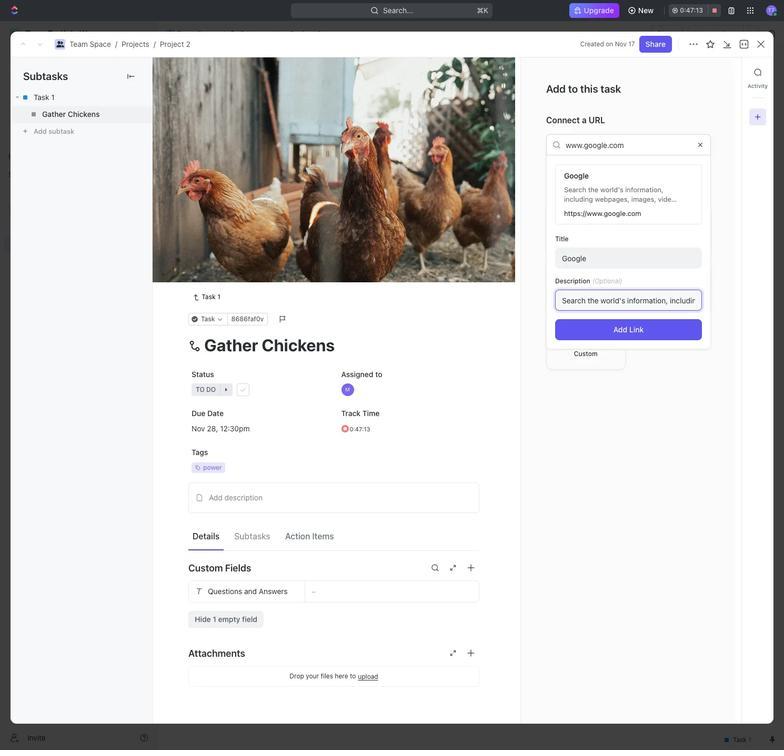 Task type: locate. For each thing, give the bounding box(es) containing it.
0 vertical spatial 0:47:13
[[681, 6, 704, 14]]

0 vertical spatial team
[[177, 29, 195, 38]]

drop
[[290, 672, 304, 680]]

2 vertical spatial add task
[[212, 219, 243, 228]]

link
[[630, 325, 644, 334]]

and left answers
[[244, 587, 257, 596]]

tt button
[[764, 2, 781, 19]]

8686faf0v button
[[227, 313, 268, 326]]

0 horizontal spatial projects link
[[122, 40, 149, 48]]

share button down new
[[652, 25, 684, 42]]

1 vertical spatial share
[[646, 40, 666, 48]]

assignees
[[439, 123, 470, 131]]

favorites
[[8, 153, 36, 161]]

– button
[[306, 581, 479, 602]]

1 vertical spatial to do
[[196, 386, 216, 394]]

user group image inside team space link
[[167, 31, 174, 36]]

0 horizontal spatial project 2
[[183, 63, 245, 80]]

1 vertical spatial project 2
[[183, 63, 245, 80]]

assignees button
[[426, 121, 475, 134]]

search...
[[384, 6, 414, 15]]

custom fields button
[[189, 555, 480, 581]]

0 horizontal spatial and
[[244, 587, 257, 596]]

calendar link
[[267, 95, 300, 109]]

1 vertical spatial add task button
[[270, 146, 315, 159]]

task 2
[[212, 201, 235, 210]]

task inside dropdown button
[[201, 315, 215, 323]]

tags power
[[192, 448, 222, 472]]

to do down task 2
[[195, 249, 216, 257]]

1 horizontal spatial project 2
[[291, 29, 322, 38]]

1 vertical spatial nov
[[192, 424, 205, 433]]

nov left 17
[[616, 40, 627, 48]]

0 horizontal spatial space
[[90, 40, 111, 48]]

hide left empty
[[195, 615, 211, 624]]

Search tasks... text field
[[654, 120, 759, 135]]

custom down add link button
[[575, 350, 598, 358]]

your
[[306, 672, 319, 680]]

task sidebar content section
[[519, 57, 742, 724]]

docs link
[[4, 87, 153, 104]]

add
[[709, 67, 723, 76], [547, 83, 566, 95], [34, 127, 47, 135], [283, 149, 295, 156], [547, 186, 563, 196], [212, 219, 226, 228], [614, 325, 628, 334], [209, 493, 223, 502]]

attachments
[[189, 648, 245, 659]]

details button
[[189, 527, 224, 546]]

upgrade
[[584, 6, 615, 15]]

questions and answers
[[208, 587, 288, 596]]

0:47:13 inside button
[[681, 6, 704, 14]]

1 horizontal spatial hide
[[547, 123, 561, 131]]

/
[[223, 29, 225, 38], [273, 29, 275, 38], [115, 40, 117, 48], [154, 40, 156, 48]]

2 horizontal spatial user group image
[[167, 31, 174, 36]]

1 vertical spatial team
[[70, 40, 88, 48]]

inbox link
[[4, 69, 153, 86]]

1 horizontal spatial custom
[[575, 350, 598, 358]]

2 horizontal spatial add task button
[[702, 64, 747, 81]]

and
[[684, 162, 695, 170], [244, 587, 257, 596]]

calendar
[[269, 97, 300, 106]]

0 horizontal spatial 0:47:13
[[350, 425, 371, 432]]

gather chickens link
[[11, 106, 152, 123]]

add down dashboards
[[34, 127, 47, 135]]

details
[[193, 531, 220, 541]]

share button
[[652, 25, 684, 42], [640, 36, 673, 53]]

team space
[[177, 29, 219, 38]]

space for team space
[[197, 29, 219, 38]]

add task down automations button
[[709, 67, 741, 76]]

to do
[[195, 249, 216, 257], [196, 386, 216, 394]]

subtasks button
[[230, 527, 275, 546]]

time
[[363, 409, 380, 418]]

user group image left 'team space'
[[167, 31, 174, 36]]

add subtask button
[[11, 123, 152, 140]]

subtasks up fields
[[234, 531, 271, 541]]

1 vertical spatial subtasks
[[234, 531, 271, 541]]

user group image for tree within the "sidebar" navigation
[[11, 206, 19, 213]]

1 horizontal spatial nov
[[616, 40, 627, 48]]

2 vertical spatial user group image
[[11, 206, 19, 213]]

add task for leftmost add task button
[[212, 219, 243, 228]]

add task button down task 2
[[208, 218, 248, 231]]

user group image up the 'home' link
[[56, 41, 64, 47]]

do down task 2
[[206, 249, 216, 257]]

home
[[25, 55, 45, 64]]

change
[[425, 265, 452, 274]]

share button right 17
[[640, 36, 673, 53]]

user group image
[[167, 31, 174, 36], [56, 41, 64, 47], [11, 206, 19, 213]]

home link
[[4, 51, 153, 68]]

team for team space / projects / project 2
[[70, 40, 88, 48]]

1 vertical spatial hide
[[195, 615, 211, 624]]

gantt link
[[356, 95, 377, 109]]

0 vertical spatial user group image
[[167, 31, 174, 36]]

and inside task sidebar content section
[[684, 162, 695, 170]]

0 vertical spatial subtasks
[[23, 70, 68, 82]]

task 1 link up chickens at the left top of page
[[11, 89, 152, 106]]

1 horizontal spatial team space link
[[164, 27, 221, 40]]

0 vertical spatial projects
[[241, 29, 268, 38]]

assigned to
[[342, 370, 383, 379]]

0 vertical spatial share
[[658, 29, 678, 38]]

1 button
[[236, 182, 250, 193], [237, 201, 251, 211]]

task 1 link up task dropdown button
[[189, 291, 225, 304]]

project 2 link
[[277, 27, 324, 40], [160, 40, 191, 48]]

1 vertical spatial 1 button
[[237, 201, 251, 211]]

add task down task 2
[[212, 219, 243, 228]]

custom for custom
[[575, 350, 598, 358]]

task 1 up task dropdown button
[[202, 293, 221, 301]]

1 horizontal spatial space
[[197, 29, 219, 38]]

share
[[658, 29, 678, 38], [646, 40, 666, 48]]

title
[[556, 235, 569, 243]]

files
[[321, 672, 333, 680]]

add down automations button
[[709, 67, 723, 76]]

1 vertical spatial user group image
[[56, 41, 64, 47]]

hide inside 'custom fields' element
[[195, 615, 211, 624]]

user group image down spaces
[[11, 206, 19, 213]]

add relationship
[[547, 186, 614, 196]]

hide left a
[[547, 123, 561, 131]]

0:47:13 up automations
[[681, 6, 704, 14]]

0 vertical spatial hide
[[547, 123, 561, 131]]

add description button
[[192, 489, 476, 506]]

add task down "calendar"
[[283, 149, 311, 156]]

docs
[[25, 91, 43, 100]]

task 1 up task 2
[[212, 183, 234, 192]]

add down the calendar link
[[283, 149, 295, 156]]

0 horizontal spatial user group image
[[11, 206, 19, 213]]

0 vertical spatial task 1
[[34, 93, 55, 102]]

1 vertical spatial and
[[244, 587, 257, 596]]

share right 17
[[646, 40, 666, 48]]

0:47:13 for 0:47:13 button
[[681, 6, 704, 14]]

tree
[[4, 183, 153, 326]]

0 vertical spatial 1 button
[[236, 182, 250, 193]]

add task button down the calendar link
[[270, 146, 315, 159]]

description
[[225, 493, 263, 502]]

task 1 up dashboards
[[34, 93, 55, 102]]

change cover
[[425, 265, 473, 274]]

custom
[[575, 350, 598, 358], [189, 562, 223, 573]]

projects
[[241, 29, 268, 38], [122, 40, 149, 48]]

0 vertical spatial nov
[[616, 40, 627, 48]]

description ( optional )
[[556, 277, 623, 285]]

automations
[[695, 29, 739, 38]]

inbox
[[25, 73, 44, 82]]

Edit task name text field
[[189, 335, 480, 355]]

0 horizontal spatial add task
[[212, 219, 243, 228]]

0 vertical spatial custom
[[575, 350, 598, 358]]

0 vertical spatial add task
[[709, 67, 741, 76]]

2 vertical spatial task 1
[[202, 293, 221, 301]]

0:47:13
[[681, 6, 704, 14], [350, 425, 371, 432]]

Enter a description... field
[[556, 290, 703, 311]]

0 vertical spatial space
[[197, 29, 219, 38]]

0 vertical spatial add task button
[[702, 64, 747, 81]]

upgrade link
[[570, 3, 620, 18]]

custom up questions
[[189, 562, 223, 573]]

1 button for 2
[[237, 201, 251, 211]]

projects link
[[227, 27, 271, 40], [122, 40, 149, 48]]

0 horizontal spatial hide
[[195, 615, 211, 624]]

and left more
[[684, 162, 695, 170]]

user group image inside tree
[[11, 206, 19, 213]]

1 vertical spatial task 1
[[212, 183, 234, 192]]

1 horizontal spatial subtasks
[[234, 531, 271, 541]]

1 horizontal spatial team
[[177, 29, 195, 38]]

custom inside task sidebar content section
[[575, 350, 598, 358]]

1 button down progress
[[236, 182, 250, 193]]

1 horizontal spatial project 2 link
[[277, 27, 324, 40]]

0:47:13 down track time
[[350, 425, 371, 432]]

user group image for the right team space link
[[167, 31, 174, 36]]

2 vertical spatial add task button
[[208, 218, 248, 231]]

1 horizontal spatial add task
[[283, 149, 311, 156]]

0:47:13 inside dropdown button
[[350, 425, 371, 432]]

add left relationship
[[547, 186, 563, 196]]

to do down status
[[196, 386, 216, 394]]

task
[[725, 67, 741, 76], [34, 93, 49, 102], [297, 149, 311, 156], [212, 183, 228, 192], [212, 201, 228, 210], [228, 219, 243, 228], [202, 293, 216, 301], [201, 315, 215, 323]]

0 horizontal spatial projects
[[122, 40, 149, 48]]

progress
[[204, 149, 238, 156]]

1 horizontal spatial and
[[684, 162, 695, 170]]

add left link
[[614, 325, 628, 334]]

0 horizontal spatial team
[[70, 40, 88, 48]]

created on nov 17
[[581, 40, 636, 48]]

to do button
[[189, 380, 330, 399]]

0 vertical spatial project 2
[[291, 29, 322, 38]]

hide inside button
[[547, 123, 561, 131]]

add link button
[[556, 319, 703, 340]]

project
[[291, 29, 315, 38], [160, 40, 184, 48], [183, 63, 230, 80]]

1 horizontal spatial task 1 link
[[189, 291, 225, 304]]

relationship
[[565, 186, 614, 196]]

team space link
[[164, 27, 221, 40], [70, 40, 111, 48]]

activity
[[748, 83, 769, 89]]

1 vertical spatial space
[[90, 40, 111, 48]]

date
[[208, 409, 224, 418]]

1 vertical spatial do
[[206, 386, 216, 394]]

add task button down automations button
[[702, 64, 747, 81]]

share for share button on the right of 17
[[646, 40, 666, 48]]

spaces
[[8, 171, 31, 179]]

hide 1 empty field
[[195, 615, 258, 624]]

share down new button
[[658, 29, 678, 38]]

0 horizontal spatial custom
[[189, 562, 223, 573]]

2 horizontal spatial add task
[[709, 67, 741, 76]]

1 horizontal spatial 0:47:13
[[681, 6, 704, 14]]

nov left 28
[[192, 424, 205, 433]]

1 vertical spatial custom
[[189, 562, 223, 573]]

do down status
[[206, 386, 216, 394]]

0 vertical spatial do
[[206, 249, 216, 257]]

1 button right task 2
[[237, 201, 251, 211]]

subtasks down home
[[23, 70, 68, 82]]

to
[[569, 83, 579, 95], [195, 249, 204, 257], [376, 370, 383, 379], [196, 386, 205, 394], [350, 672, 356, 680]]

and more
[[684, 162, 712, 170]]

optional
[[595, 277, 621, 285]]

team for team space
[[177, 29, 195, 38]]

nov 28 , 12:30 pm
[[192, 424, 250, 433]]

1 vertical spatial 0:47:13
[[350, 425, 371, 432]]

0 vertical spatial and
[[684, 162, 695, 170]]

add left description
[[209, 493, 223, 502]]

track time
[[342, 409, 380, 418]]

0 horizontal spatial task 1 link
[[11, 89, 152, 106]]



Task type: vqa. For each thing, say whether or not it's contained in the screenshot.
Project to the middle
yes



Task type: describe. For each thing, give the bounding box(es) containing it.
1 vertical spatial add task
[[283, 149, 311, 156]]

due
[[192, 409, 206, 418]]

Paste any link... text field
[[547, 135, 712, 156]]

cover
[[454, 265, 473, 274]]

1 horizontal spatial user group image
[[56, 41, 64, 47]]

custom for custom fields
[[189, 562, 223, 573]]

do inside to do dropdown button
[[206, 386, 216, 394]]

0:47:13 for 0:47:13 dropdown button
[[350, 425, 371, 432]]

new
[[639, 6, 654, 15]]

sidebar navigation
[[0, 21, 158, 750]]

add task for add task button to the top
[[709, 67, 741, 76]]

action items
[[285, 531, 334, 541]]

m
[[346, 386, 350, 393]]

custom fields element
[[189, 581, 480, 628]]

in progress
[[195, 149, 238, 156]]

board
[[196, 97, 217, 106]]

invite
[[27, 733, 46, 742]]

tt
[[769, 7, 776, 13]]

gantt
[[358, 97, 377, 106]]

1 inside 'custom fields' element
[[213, 615, 216, 624]]

status
[[192, 370, 214, 379]]

12:30
[[220, 424, 239, 433]]

0 vertical spatial project
[[291, 29, 315, 38]]

add down task 2
[[212, 219, 226, 228]]

–
[[312, 587, 316, 596]]

google
[[565, 171, 590, 180]]

empty
[[218, 615, 240, 624]]

this
[[581, 83, 599, 95]]

1 vertical spatial project
[[160, 40, 184, 48]]

hide button
[[543, 121, 565, 134]]

share for share button below new
[[658, 29, 678, 38]]

to inside task sidebar content section
[[569, 83, 579, 95]]

list link
[[235, 95, 249, 109]]

https://www.google.com
[[565, 209, 642, 218]]

0 horizontal spatial nov
[[192, 424, 205, 433]]

table
[[320, 97, 338, 106]]

add to this task
[[547, 83, 622, 95]]

on
[[606, 40, 614, 48]]

,
[[216, 424, 218, 433]]

1 horizontal spatial add task button
[[270, 146, 315, 159]]

field
[[242, 615, 258, 624]]

0:47:13 button
[[670, 4, 722, 17]]

task
[[601, 83, 622, 95]]

more
[[696, 162, 712, 170]]

to do inside dropdown button
[[196, 386, 216, 394]]

gather
[[42, 110, 66, 119]]

upload button
[[358, 673, 379, 680]]

0 horizontal spatial project 2 link
[[160, 40, 191, 48]]

due date
[[192, 409, 224, 418]]

1 horizontal spatial projects
[[241, 29, 268, 38]]

custom fields
[[189, 562, 251, 573]]

connect
[[547, 115, 580, 125]]

1 vertical spatial projects
[[122, 40, 149, 48]]

board link
[[194, 95, 217, 109]]

dashboards
[[25, 109, 66, 117]]

connect a url
[[547, 115, 606, 125]]

action items button
[[281, 527, 339, 546]]

dashboards link
[[4, 105, 153, 122]]

questions
[[208, 587, 242, 596]]

automations button
[[689, 26, 744, 42]]

28
[[207, 424, 216, 433]]

change cover button
[[419, 261, 479, 278]]

assigned
[[342, 370, 374, 379]]

table link
[[317, 95, 338, 109]]

0 horizontal spatial team space link
[[70, 40, 111, 48]]

here
[[335, 672, 348, 680]]

team space / projects / project 2
[[70, 40, 191, 48]]

fields
[[225, 562, 251, 573]]

0 horizontal spatial add task button
[[208, 218, 248, 231]]

0 horizontal spatial subtasks
[[23, 70, 68, 82]]

subtask
[[49, 127, 74, 135]]

to inside dropdown button
[[196, 386, 205, 394]]

upload
[[358, 673, 379, 680]]

⌘k
[[478, 6, 489, 15]]

subtasks inside button
[[234, 531, 271, 541]]

tree inside "sidebar" navigation
[[4, 183, 153, 326]]

track
[[342, 409, 361, 418]]

2 vertical spatial project
[[183, 63, 230, 80]]

(
[[593, 277, 595, 285]]

in
[[195, 149, 202, 156]]

1 horizontal spatial projects link
[[227, 27, 271, 40]]

add up connect on the right top of page
[[547, 83, 566, 95]]

17
[[629, 40, 636, 48]]

1 button for 1
[[236, 182, 250, 193]]

and inside 'custom fields' element
[[244, 587, 257, 596]]

task sidebar navigation tab list
[[747, 64, 770, 125]]

gather chickens
[[42, 110, 100, 119]]

0 vertical spatial to do
[[195, 249, 216, 257]]

space for team space / projects / project 2
[[90, 40, 111, 48]]

0:47:13 button
[[338, 419, 480, 438]]

change cover button
[[419, 261, 479, 278]]

description
[[556, 277, 591, 285]]

favorites button
[[4, 151, 40, 163]]

add link
[[614, 325, 644, 334]]

power button
[[189, 458, 330, 477]]

pm
[[239, 424, 250, 433]]

1 vertical spatial task 1 link
[[189, 291, 225, 304]]

0 vertical spatial task 1 link
[[11, 89, 152, 106]]

8686faf0v
[[232, 315, 264, 323]]

hide for hide
[[547, 123, 561, 131]]

to inside 'drop your files here to upload'
[[350, 672, 356, 680]]

answers
[[259, 587, 288, 596]]

hide for hide 1 empty field
[[195, 615, 211, 624]]

Enter a title... field
[[556, 248, 703, 269]]

power
[[203, 464, 222, 472]]

reposition button
[[369, 261, 419, 278]]

url
[[589, 115, 606, 125]]

)
[[621, 277, 623, 285]]

items
[[313, 531, 334, 541]]

attachments button
[[189, 641, 480, 666]]

new button
[[624, 2, 661, 19]]



